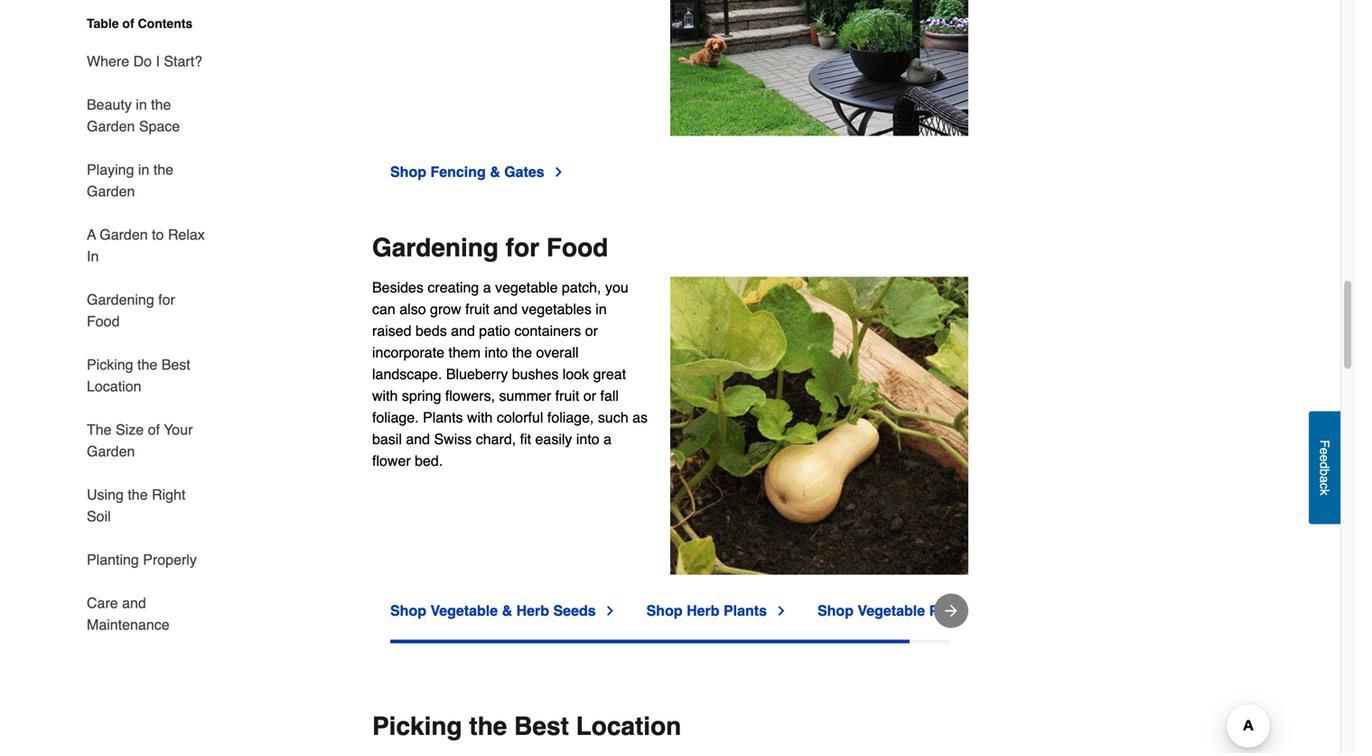 Task type: vqa. For each thing, say whether or not it's contained in the screenshot.
the Note: Your online order history can't be used as a receipt for returns. Item pricing may update in cart when reordering.
no



Task type: locate. For each thing, give the bounding box(es) containing it.
easily
[[535, 431, 572, 448]]

& left the gates
[[490, 163, 500, 180]]

in for playing
[[138, 161, 149, 178]]

0 horizontal spatial herb
[[516, 602, 549, 619]]

plants for shop herb plants
[[724, 602, 767, 619]]

a right creating
[[483, 279, 491, 296]]

& for fencing
[[490, 163, 500, 180]]

chevron right image inside shop herb plants link
[[774, 604, 789, 618]]

1 horizontal spatial gardening for food
[[372, 233, 608, 262]]

2 vegetable from the left
[[858, 602, 925, 619]]

garden inside the beauty in the garden space
[[87, 118, 135, 135]]

0 vertical spatial location
[[87, 378, 141, 395]]

0 horizontal spatial picking the best location
[[87, 356, 190, 395]]

food
[[546, 233, 608, 262], [87, 313, 120, 330]]

flower
[[372, 452, 411, 469]]

1 horizontal spatial location
[[576, 712, 681, 741]]

chevron right image right seeds
[[603, 604, 618, 618]]

garden down playing
[[87, 183, 135, 200]]

care and maintenance link
[[87, 582, 208, 636]]

0 horizontal spatial chevron right image
[[552, 165, 566, 179]]

1 horizontal spatial for
[[506, 233, 539, 262]]

0 horizontal spatial gardening for food
[[87, 291, 175, 330]]

1 horizontal spatial plants
[[724, 602, 767, 619]]

1 horizontal spatial picking the best location
[[372, 712, 681, 741]]

and
[[494, 301, 518, 317], [451, 322, 475, 339], [406, 431, 430, 448], [122, 595, 146, 612]]

of inside the size of your garden
[[148, 421, 160, 438]]

into down the foliage,
[[576, 431, 600, 448]]

food inside the gardening for food
[[87, 313, 120, 330]]

chevron right image right the gates
[[552, 165, 566, 179]]

1 vertical spatial food
[[87, 313, 120, 330]]

0 vertical spatial a
[[483, 279, 491, 296]]

picking
[[87, 356, 133, 373], [372, 712, 462, 741]]

plants inside shop herb plants link
[[724, 602, 767, 619]]

2 vertical spatial in
[[596, 301, 607, 317]]

or left "fall"
[[583, 387, 596, 404]]

2 horizontal spatial a
[[1318, 476, 1332, 483]]

beds
[[416, 322, 447, 339]]

1 vertical spatial with
[[467, 409, 493, 426]]

shop herb plants
[[647, 602, 767, 619]]

0 horizontal spatial &
[[490, 163, 500, 180]]

where do i start?
[[87, 53, 202, 70]]

0 horizontal spatial for
[[158, 291, 175, 308]]

& left seeds
[[502, 602, 512, 619]]

f
[[1318, 440, 1332, 448]]

0 vertical spatial &
[[490, 163, 500, 180]]

of
[[122, 16, 134, 31], [148, 421, 160, 438]]

food up patch,
[[546, 233, 608, 262]]

1 vertical spatial in
[[138, 161, 149, 178]]

bed.
[[415, 452, 443, 469]]

gardening for food down in
[[87, 291, 175, 330]]

as
[[633, 409, 648, 426]]

in
[[136, 96, 147, 113], [138, 161, 149, 178], [596, 301, 607, 317]]

2 vertical spatial a
[[1318, 476, 1332, 483]]

with
[[372, 387, 398, 404], [467, 409, 493, 426]]

for up vegetable
[[506, 233, 539, 262]]

gardening for food
[[372, 233, 608, 262], [87, 291, 175, 330]]

0 horizontal spatial food
[[87, 313, 120, 330]]

table
[[87, 16, 119, 31]]

to
[[152, 226, 164, 243]]

chevron right image inside shop vegetable & herb seeds link
[[603, 604, 618, 618]]

picking the best location link
[[87, 343, 208, 408]]

vegetable inside shop vegetable plants link
[[858, 602, 925, 619]]

e up d
[[1318, 448, 1332, 455]]

with up foliage.
[[372, 387, 398, 404]]

1 vertical spatial gardening for food
[[87, 291, 175, 330]]

shop fencing & gates link
[[390, 161, 566, 183]]

the inside besides creating a vegetable patch, you can also grow fruit and vegetables in raised beds and patio containers or incorporate them into the overall landscape. blueberry bushes look great with spring flowers, summer fruit or fall foliage. plants with colorful foliage, such as basil and swiss chard, fit easily into a flower bed.
[[512, 344, 532, 361]]

for down a garden to relax in link
[[158, 291, 175, 308]]

0 horizontal spatial plants
[[423, 409, 463, 426]]

shop for shop fencing & gates
[[390, 163, 426, 180]]

of right size
[[148, 421, 160, 438]]

garden
[[87, 118, 135, 135], [87, 183, 135, 200], [100, 226, 148, 243], [87, 443, 135, 460]]

contents
[[138, 16, 193, 31]]

0 vertical spatial fruit
[[465, 301, 490, 317]]

in
[[87, 248, 99, 265]]

garden right a
[[100, 226, 148, 243]]

0 horizontal spatial location
[[87, 378, 141, 395]]

0 vertical spatial in
[[136, 96, 147, 113]]

seeds
[[553, 602, 596, 619]]

0 horizontal spatial gardening
[[87, 291, 154, 308]]

chevron right image right 'shop herb plants'
[[774, 604, 789, 618]]

b
[[1318, 469, 1332, 476]]

0 vertical spatial or
[[585, 322, 598, 339]]

beauty in the garden space link
[[87, 83, 208, 148]]

planting properly
[[87, 552, 197, 568]]

with down flowers,
[[467, 409, 493, 426]]

in right playing
[[138, 161, 149, 178]]

and up maintenance
[[122, 595, 146, 612]]

1 horizontal spatial food
[[546, 233, 608, 262]]

vegetable
[[430, 602, 498, 619], [858, 602, 925, 619]]

1 horizontal spatial chevron right image
[[603, 604, 618, 618]]

0 horizontal spatial of
[[122, 16, 134, 31]]

soil
[[87, 508, 111, 525]]

grow
[[430, 301, 461, 317]]

1 vertical spatial picking the best location
[[372, 712, 681, 741]]

1 horizontal spatial of
[[148, 421, 160, 438]]

look
[[563, 366, 589, 382]]

in inside the beauty in the garden space
[[136, 96, 147, 113]]

a inside button
[[1318, 476, 1332, 483]]

1 horizontal spatial fruit
[[555, 387, 579, 404]]

for
[[506, 233, 539, 262], [158, 291, 175, 308]]

garden down beauty
[[87, 118, 135, 135]]

plants
[[423, 409, 463, 426], [724, 602, 767, 619], [929, 602, 973, 619]]

1 horizontal spatial &
[[502, 602, 512, 619]]

the size of your garden link
[[87, 408, 208, 473]]

plants for shop vegetable plants
[[929, 602, 973, 619]]

1 vertical spatial for
[[158, 291, 175, 308]]

into down patio
[[485, 344, 508, 361]]

gardening for food up vegetable
[[372, 233, 608, 262]]

0 vertical spatial picking
[[87, 356, 133, 373]]

gardening down in
[[87, 291, 154, 308]]

playing in the garden
[[87, 161, 174, 200]]

f e e d b a c k
[[1318, 440, 1332, 496]]

0 horizontal spatial with
[[372, 387, 398, 404]]

gardening up creating
[[372, 233, 499, 262]]

1 horizontal spatial into
[[576, 431, 600, 448]]

in inside besides creating a vegetable patch, you can also grow fruit and vegetables in raised beds and patio containers or incorporate them into the overall landscape. blueberry bushes look great with spring flowers, summer fruit or fall foliage. plants with colorful foliage, such as basil and swiss chard, fit easily into a flower bed.
[[596, 301, 607, 317]]

in down you
[[596, 301, 607, 317]]

location
[[87, 378, 141, 395], [576, 712, 681, 741]]

size
[[116, 421, 144, 438]]

gardening
[[372, 233, 499, 262], [87, 291, 154, 308]]

great
[[593, 366, 626, 382]]

0 vertical spatial into
[[485, 344, 508, 361]]

1 horizontal spatial herb
[[687, 602, 720, 619]]

0 vertical spatial for
[[506, 233, 539, 262]]

2 e from the top
[[1318, 455, 1332, 462]]

shop for shop vegetable & herb seeds
[[390, 602, 426, 619]]

a up k
[[1318, 476, 1332, 483]]

gardening for food link
[[87, 278, 208, 343]]

garden inside "playing in the garden"
[[87, 183, 135, 200]]

1 horizontal spatial vegetable
[[858, 602, 925, 619]]

e
[[1318, 448, 1332, 455], [1318, 455, 1332, 462]]

vegetable inside shop vegetable & herb seeds link
[[430, 602, 498, 619]]

scrollbar
[[390, 640, 910, 643]]

1 horizontal spatial a
[[604, 431, 612, 448]]

0 horizontal spatial best
[[161, 356, 190, 373]]

&
[[490, 163, 500, 180], [502, 602, 512, 619]]

fruit up patio
[[465, 301, 490, 317]]

the
[[151, 96, 171, 113], [153, 161, 174, 178], [512, 344, 532, 361], [137, 356, 157, 373], [128, 486, 148, 503], [469, 712, 507, 741]]

2 horizontal spatial chevron right image
[[774, 604, 789, 618]]

chevron right image for shop vegetable & herb seeds
[[603, 604, 618, 618]]

0 horizontal spatial picking
[[87, 356, 133, 373]]

0 horizontal spatial vegetable
[[430, 602, 498, 619]]

1 vegetable from the left
[[430, 602, 498, 619]]

garden down the the at the left
[[87, 443, 135, 460]]

1 vertical spatial of
[[148, 421, 160, 438]]

plants inside shop vegetable plants link
[[929, 602, 973, 619]]

shop for shop herb plants
[[647, 602, 683, 619]]

1 vertical spatial gardening
[[87, 291, 154, 308]]

shop vegetable plants
[[818, 602, 973, 619]]

1 horizontal spatial gardening
[[372, 233, 499, 262]]

or
[[585, 322, 598, 339], [583, 387, 596, 404]]

chevron right image
[[552, 165, 566, 179], [603, 604, 618, 618], [774, 604, 789, 618]]

in up space
[[136, 96, 147, 113]]

e up b
[[1318, 455, 1332, 462]]

fruit up the foliage,
[[555, 387, 579, 404]]

or down vegetables
[[585, 322, 598, 339]]

gardening for food inside table of contents element
[[87, 291, 175, 330]]

of right 'table'
[[122, 16, 134, 31]]

fruit
[[465, 301, 490, 317], [555, 387, 579, 404]]

1 vertical spatial picking
[[372, 712, 462, 741]]

0 vertical spatial of
[[122, 16, 134, 31]]

shop
[[390, 163, 426, 180], [390, 602, 426, 619], [647, 602, 683, 619], [818, 602, 854, 619]]

1 vertical spatial &
[[502, 602, 512, 619]]

1 vertical spatial best
[[514, 712, 569, 741]]

0 vertical spatial best
[[161, 356, 190, 373]]

overall
[[536, 344, 579, 361]]

spring
[[402, 387, 441, 404]]

chevron right image inside shop fencing & gates link
[[552, 165, 566, 179]]

in inside "playing in the garden"
[[138, 161, 149, 178]]

& for vegetable
[[502, 602, 512, 619]]

1 vertical spatial a
[[604, 431, 612, 448]]

0 vertical spatial with
[[372, 387, 398, 404]]

0 horizontal spatial into
[[485, 344, 508, 361]]

1 vertical spatial into
[[576, 431, 600, 448]]

2 horizontal spatial plants
[[929, 602, 973, 619]]

gardening inside the gardening for food
[[87, 291, 154, 308]]

a down such
[[604, 431, 612, 448]]

0 horizontal spatial a
[[483, 279, 491, 296]]

beauty in the garden space
[[87, 96, 180, 135]]

vegetable
[[495, 279, 558, 296]]

patch,
[[562, 279, 601, 296]]

shop herb plants link
[[647, 600, 789, 622]]

0 vertical spatial picking the best location
[[87, 356, 190, 395]]

food down in
[[87, 313, 120, 330]]



Task type: describe. For each thing, give the bounding box(es) containing it.
shop vegetable & herb seeds link
[[390, 600, 618, 622]]

table of contents element
[[72, 14, 208, 636]]

chevron right image for shop fencing & gates
[[552, 165, 566, 179]]

a
[[87, 226, 96, 243]]

1 vertical spatial fruit
[[555, 387, 579, 404]]

0 vertical spatial gardening
[[372, 233, 499, 262]]

flowers,
[[445, 387, 495, 404]]

garden inside the size of your garden
[[87, 443, 135, 460]]

colorful
[[497, 409, 543, 426]]

the inside "playing in the garden"
[[153, 161, 174, 178]]

shop for shop vegetable plants
[[818, 602, 854, 619]]

1 e from the top
[[1318, 448, 1332, 455]]

for inside table of contents element
[[158, 291, 175, 308]]

1 horizontal spatial best
[[514, 712, 569, 741]]

shop vegetable & herb seeds
[[390, 602, 596, 619]]

table of contents
[[87, 16, 193, 31]]

the size of your garden
[[87, 421, 193, 460]]

them
[[449, 344, 481, 361]]

c
[[1318, 483, 1332, 489]]

chard,
[[476, 431, 516, 448]]

f e e d b a c k button
[[1309, 411, 1341, 524]]

0 vertical spatial gardening for food
[[372, 233, 608, 262]]

right
[[152, 486, 186, 503]]

besides creating a vegetable patch, you can also grow fruit and vegetables in raised beds and patio containers or incorporate them into the overall landscape. blueberry bushes look great with spring flowers, summer fruit or fall foliage. plants with colorful foliage, such as basil and swiss chard, fit easily into a flower bed.
[[372, 279, 648, 469]]

k
[[1318, 489, 1332, 496]]

fit
[[520, 431, 531, 448]]

planting
[[87, 552, 139, 568]]

raised
[[372, 322, 412, 339]]

and up bed.
[[406, 431, 430, 448]]

containers
[[514, 322, 581, 339]]

1 herb from the left
[[516, 602, 549, 619]]

foliage,
[[547, 409, 594, 426]]

where do i start? link
[[87, 40, 202, 83]]

1 vertical spatial or
[[583, 387, 596, 404]]

a garden to relax in
[[87, 226, 205, 265]]

and up patio
[[494, 301, 518, 317]]

beauty
[[87, 96, 132, 113]]

garden inside a garden to relax in
[[100, 226, 148, 243]]

using the right soil link
[[87, 473, 208, 538]]

arrow right image
[[942, 602, 960, 620]]

relax
[[168, 226, 205, 243]]

gates
[[504, 163, 544, 180]]

patio
[[479, 322, 510, 339]]

0 vertical spatial food
[[546, 233, 608, 262]]

landscape.
[[372, 366, 442, 382]]

a yellow butternut squash growing on a vine in a raised garden bed. image
[[670, 277, 968, 575]]

a backyard with a cedar fence, stone steps, black metal furniture, plants and a long-hair dachshund. image
[[670, 0, 968, 136]]

the
[[87, 421, 112, 438]]

plants inside besides creating a vegetable patch, you can also grow fruit and vegetables in raised beds and patio containers or incorporate them into the overall landscape. blueberry bushes look great with spring flowers, summer fruit or fall foliage. plants with colorful foliage, such as basil and swiss chard, fit easily into a flower bed.
[[423, 409, 463, 426]]

the inside the beauty in the garden space
[[151, 96, 171, 113]]

1 horizontal spatial with
[[467, 409, 493, 426]]

swiss
[[434, 431, 472, 448]]

start?
[[164, 53, 202, 70]]

picking the best location inside table of contents element
[[87, 356, 190, 395]]

such
[[598, 409, 629, 426]]

location inside table of contents element
[[87, 378, 141, 395]]

best inside table of contents element
[[161, 356, 190, 373]]

bushes
[[512, 366, 559, 382]]

vegetable for plants
[[858, 602, 925, 619]]

fall
[[600, 387, 619, 404]]

and inside "care and maintenance"
[[122, 595, 146, 612]]

1 vertical spatial location
[[576, 712, 681, 741]]

foliage.
[[372, 409, 419, 426]]

playing
[[87, 161, 134, 178]]

d
[[1318, 462, 1332, 469]]

your
[[164, 421, 193, 438]]

using the right soil
[[87, 486, 186, 525]]

a garden to relax in link
[[87, 213, 208, 278]]

space
[[139, 118, 180, 135]]

shop fencing & gates
[[390, 163, 544, 180]]

fencing
[[430, 163, 486, 180]]

also
[[400, 301, 426, 317]]

incorporate
[[372, 344, 445, 361]]

playing in the garden link
[[87, 148, 208, 213]]

besides
[[372, 279, 424, 296]]

and up them
[[451, 322, 475, 339]]

basil
[[372, 431, 402, 448]]

blueberry
[[446, 366, 508, 382]]

summer
[[499, 387, 551, 404]]

where
[[87, 53, 129, 70]]

using
[[87, 486, 124, 503]]

care and maintenance
[[87, 595, 169, 633]]

do
[[133, 53, 152, 70]]

you
[[605, 279, 629, 296]]

picking inside picking the best location link
[[87, 356, 133, 373]]

1 horizontal spatial picking
[[372, 712, 462, 741]]

the inside "using the right soil"
[[128, 486, 148, 503]]

planting properly link
[[87, 538, 197, 582]]

care
[[87, 595, 118, 612]]

creating
[[428, 279, 479, 296]]

can
[[372, 301, 396, 317]]

shop vegetable plants link
[[818, 600, 994, 622]]

in for beauty
[[136, 96, 147, 113]]

vegetables
[[522, 301, 592, 317]]

2 herb from the left
[[687, 602, 720, 619]]

0 horizontal spatial fruit
[[465, 301, 490, 317]]

properly
[[143, 552, 197, 568]]

vegetable for &
[[430, 602, 498, 619]]

i
[[156, 53, 160, 70]]

chevron right image for shop herb plants
[[774, 604, 789, 618]]

maintenance
[[87, 617, 169, 633]]



